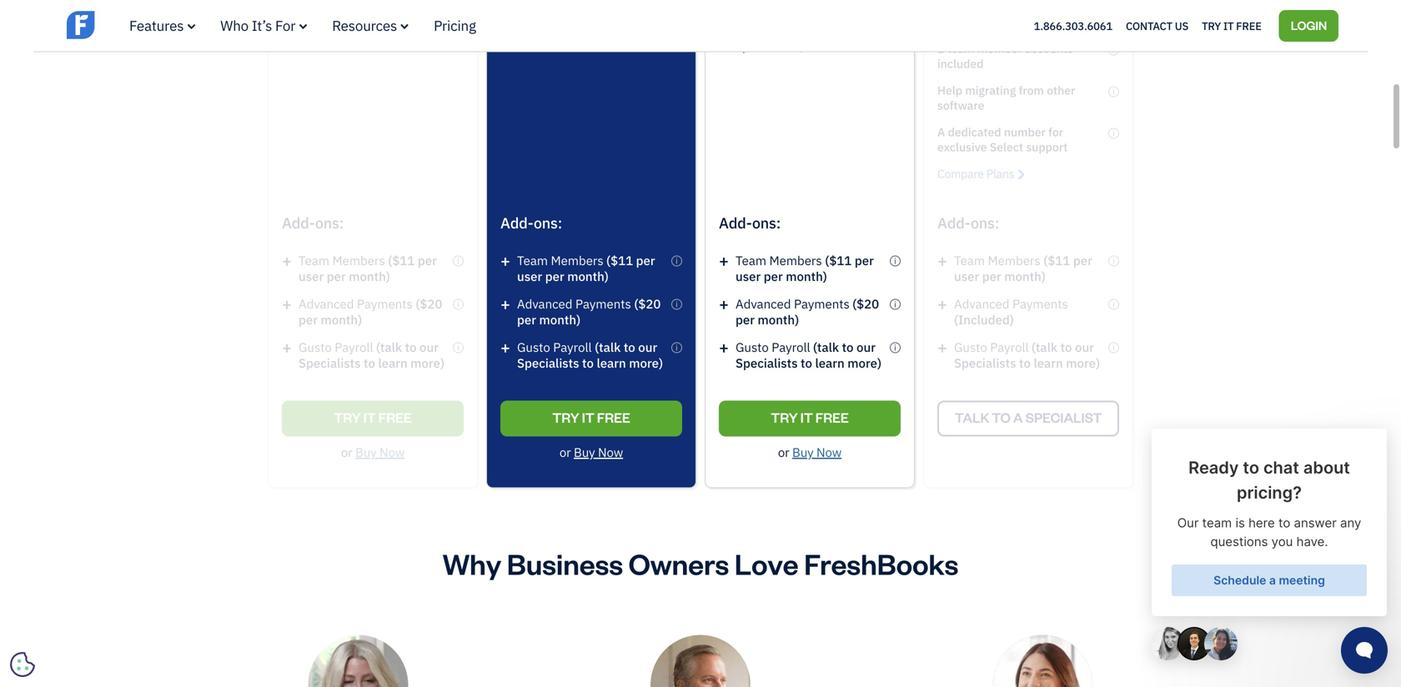 Task type: vqa. For each thing, say whether or not it's contained in the screenshot.
the rightmost the with
no



Task type: locate. For each thing, give the bounding box(es) containing it.
2 + team members from the left
[[719, 250, 825, 271]]

2 (talk to our specialists to learn more) from the left
[[736, 339, 882, 371]]

+
[[500, 250, 510, 271], [719, 250, 729, 271], [500, 293, 510, 315], [719, 293, 729, 315], [500, 336, 510, 358], [719, 336, 729, 358]]

features
[[129, 16, 184, 35]]

try it free
[[552, 409, 630, 426], [771, 409, 849, 426]]

1 horizontal spatial ($20
[[853, 296, 879, 312]]

0 horizontal spatial it
[[582, 409, 594, 426]]

2 advanced from the left
[[736, 296, 791, 312]]

1 horizontal spatial ons:
[[752, 213, 781, 233]]

1 horizontal spatial it
[[800, 409, 813, 426]]

+ gusto payroll
[[500, 336, 595, 358], [719, 336, 810, 358]]

more)
[[629, 355, 663, 371], [848, 355, 882, 371]]

($11
[[606, 252, 633, 269], [825, 252, 852, 269]]

2 gusto from the left
[[736, 339, 769, 355]]

2 user from the left
[[736, 268, 761, 284]]

1 horizontal spatial our
[[857, 339, 876, 355]]

($20 for 2nd try it free link
[[853, 296, 879, 312]]

try it free link
[[1202, 15, 1262, 36]]

or buy now for 2nd try it free link from right buy now 'link'
[[560, 444, 623, 460]]

0 horizontal spatial gusto
[[517, 339, 550, 355]]

specialists for 2nd try it free link
[[736, 355, 798, 371]]

1 horizontal spatial gusto
[[736, 339, 769, 355]]

0 horizontal spatial user
[[517, 268, 542, 284]]

team
[[517, 252, 548, 269], [736, 252, 767, 269]]

1 user from the left
[[517, 268, 542, 284]]

+ team members
[[500, 250, 604, 271], [719, 250, 825, 271]]

2 try it free link from the left
[[719, 401, 901, 437]]

0 horizontal spatial + gusto payroll
[[500, 336, 595, 358]]

($11 per user per month)
[[517, 252, 655, 284], [736, 252, 874, 284]]

($20 for 2nd try it free link from right
[[634, 296, 661, 312]]

who it's for link
[[220, 16, 307, 35]]

1 horizontal spatial free
[[816, 409, 849, 426]]

advanced for 2nd try it free link from right
[[517, 296, 573, 312]]

0 horizontal spatial try it free
[[552, 409, 630, 426]]

ons:
[[534, 213, 562, 233], [752, 213, 781, 233]]

1 + team members from the left
[[500, 250, 604, 271]]

learn for 2nd try it free link from right
[[597, 355, 626, 371]]

members for 2nd try it free link
[[769, 252, 822, 269]]

1 or from the left
[[560, 444, 571, 460]]

try for try it free link
[[1202, 19, 1221, 33]]

1 horizontal spatial members
[[769, 252, 822, 269]]

2 + gusto payroll from the left
[[719, 336, 810, 358]]

1 horizontal spatial try it free
[[771, 409, 849, 426]]

or for buy now 'link' associated with 2nd try it free link
[[778, 444, 790, 460]]

buy now link for 2nd try it free link from right
[[574, 444, 623, 460]]

now for buy now 'link' associated with 2nd try it free link
[[817, 444, 842, 460]]

2 ($11 per user per month) from the left
[[736, 252, 874, 284]]

compare
[[719, 39, 765, 54]]

pricing
[[434, 16, 476, 35]]

our for 2nd try it free link from right
[[638, 339, 657, 355]]

for
[[275, 16, 295, 35]]

0 horizontal spatial ($11
[[606, 252, 633, 269]]

advanced
[[517, 296, 573, 312], [736, 296, 791, 312]]

0 horizontal spatial members
[[551, 252, 604, 269]]

0 horizontal spatial payments
[[576, 296, 631, 312]]

1 horizontal spatial or
[[778, 444, 790, 460]]

2 payments from the left
[[794, 296, 850, 312]]

1 horizontal spatial (talk to our specialists to learn more)
[[736, 339, 882, 371]]

(talk for 2nd try it free link
[[813, 339, 839, 355]]

1 horizontal spatial learn
[[815, 355, 845, 371]]

per
[[636, 252, 655, 269], [855, 252, 874, 269], [545, 268, 564, 284], [764, 268, 783, 284], [517, 311, 536, 328], [736, 311, 755, 328]]

try it free link
[[500, 401, 682, 437], [719, 401, 901, 437]]

buy for buy now 'link' associated with 2nd try it free link
[[792, 444, 814, 460]]

1 + advanced payments from the left
[[500, 293, 634, 315]]

1 buy now link from the left
[[574, 444, 623, 460]]

1 add- from the left
[[500, 213, 534, 233]]

1 horizontal spatial ($11 per user per month)
[[736, 252, 874, 284]]

2 buy from the left
[[792, 444, 814, 460]]

1 horizontal spatial + advanced payments
[[719, 293, 850, 315]]

0 horizontal spatial our
[[638, 339, 657, 355]]

add- for 2nd try it free link
[[719, 213, 752, 233]]

1 horizontal spatial try it free link
[[719, 401, 901, 437]]

1 ($11 from the left
[[606, 252, 633, 269]]

0 horizontal spatial team
[[517, 252, 548, 269]]

2 ons: from the left
[[752, 213, 781, 233]]

1 horizontal spatial (talk
[[813, 339, 839, 355]]

payroll
[[553, 339, 592, 355], [772, 339, 810, 355]]

specialists
[[517, 355, 579, 371], [736, 355, 798, 371]]

(talk
[[595, 339, 621, 355], [813, 339, 839, 355]]

2 add-ons: from the left
[[719, 213, 781, 233]]

1 team from the left
[[517, 252, 548, 269]]

1 ($20 from the left
[[634, 296, 661, 312]]

1 horizontal spatial ($11
[[825, 252, 852, 269]]

cookie preferences image
[[10, 652, 35, 677]]

0 horizontal spatial advanced
[[517, 296, 573, 312]]

add-ons: for 2nd try it free link
[[719, 213, 781, 233]]

buy now link
[[574, 444, 623, 460], [792, 444, 842, 460]]

0 horizontal spatial add-
[[500, 213, 534, 233]]

1 horizontal spatial more)
[[848, 355, 882, 371]]

1 gusto from the left
[[517, 339, 550, 355]]

1 our from the left
[[638, 339, 657, 355]]

love
[[735, 545, 799, 582]]

month)
[[567, 268, 609, 284], [786, 268, 827, 284], [539, 311, 581, 328], [758, 311, 799, 328]]

or buy now
[[560, 444, 623, 460], [778, 444, 842, 460]]

2 horizontal spatial try
[[1202, 19, 1221, 33]]

i
[[676, 256, 678, 266], [894, 256, 897, 266], [676, 299, 678, 309], [894, 299, 897, 309], [676, 342, 678, 353], [894, 342, 897, 353]]

payments
[[576, 296, 631, 312], [794, 296, 850, 312]]

1.866.303.6061
[[1034, 19, 1113, 33]]

1 horizontal spatial advanced
[[736, 296, 791, 312]]

(talk to our specialists to learn more)
[[517, 339, 663, 371], [736, 339, 882, 371]]

members
[[551, 252, 604, 269], [769, 252, 822, 269]]

2 or from the left
[[778, 444, 790, 460]]

1 horizontal spatial buy now link
[[792, 444, 842, 460]]

1 horizontal spatial user
[[736, 268, 761, 284]]

free
[[1236, 19, 1262, 33], [597, 409, 630, 426], [816, 409, 849, 426]]

buy now link for 2nd try it free link
[[792, 444, 842, 460]]

1 ($11 per user per month) from the left
[[517, 252, 655, 284]]

0 horizontal spatial add-ons:
[[500, 213, 562, 233]]

ons: for 2nd try it free link from right
[[534, 213, 562, 233]]

1 ons: from the left
[[534, 213, 562, 233]]

1 ($20 per month) from the left
[[517, 296, 661, 328]]

it
[[1224, 19, 1234, 33]]

2 members from the left
[[769, 252, 822, 269]]

now for 2nd try it free link from right buy now 'link'
[[598, 444, 623, 460]]

2 ($20 per month) from the left
[[736, 296, 879, 328]]

1 horizontal spatial ($20 per month)
[[736, 296, 879, 328]]

0 horizontal spatial ($20
[[634, 296, 661, 312]]

1 + gusto payroll from the left
[[500, 336, 595, 358]]

1 horizontal spatial payroll
[[772, 339, 810, 355]]

($20
[[634, 296, 661, 312], [853, 296, 879, 312]]

1 add-ons: from the left
[[500, 213, 562, 233]]

2 add- from the left
[[719, 213, 752, 233]]

2 it from the left
[[800, 409, 813, 426]]

1 specialists from the left
[[517, 355, 579, 371]]

add-
[[500, 213, 534, 233], [719, 213, 752, 233]]

1 horizontal spatial specialists
[[736, 355, 798, 371]]

1 horizontal spatial payments
[[794, 296, 850, 312]]

it
[[582, 409, 594, 426], [800, 409, 813, 426]]

+ gusto payroll for 2nd try it free link from right
[[500, 336, 595, 358]]

0 horizontal spatial ($20 per month)
[[517, 296, 661, 328]]

login link
[[1279, 10, 1339, 41]]

to
[[624, 339, 635, 355], [842, 339, 854, 355], [582, 355, 594, 371], [801, 355, 812, 371]]

ons: for 2nd try it free link
[[752, 213, 781, 233]]

free for 2nd try it free link
[[816, 409, 849, 426]]

2 ($11 from the left
[[825, 252, 852, 269]]

0 horizontal spatial payroll
[[553, 339, 592, 355]]

2 more) from the left
[[848, 355, 882, 371]]

1 payroll from the left
[[553, 339, 592, 355]]

1 or buy now from the left
[[560, 444, 623, 460]]

1 horizontal spatial add-ons:
[[719, 213, 781, 233]]

1 horizontal spatial now
[[817, 444, 842, 460]]

0 horizontal spatial try
[[552, 409, 579, 426]]

2 ($20 from the left
[[853, 296, 879, 312]]

1 more) from the left
[[629, 355, 663, 371]]

2 payroll from the left
[[772, 339, 810, 355]]

us
[[1175, 19, 1189, 33]]

0 horizontal spatial or buy now
[[560, 444, 623, 460]]

0 horizontal spatial now
[[598, 444, 623, 460]]

now
[[598, 444, 623, 460], [817, 444, 842, 460]]

1 members from the left
[[551, 252, 604, 269]]

or buy now for buy now 'link' associated with 2nd try it free link
[[778, 444, 842, 460]]

1 horizontal spatial buy
[[792, 444, 814, 460]]

freshbooks
[[804, 545, 959, 582]]

0 horizontal spatial try it free link
[[500, 401, 682, 437]]

($20 per month)
[[517, 296, 661, 328], [736, 296, 879, 328]]

1 horizontal spatial or buy now
[[778, 444, 842, 460]]

0 horizontal spatial (talk to our specialists to learn more)
[[517, 339, 663, 371]]

0 horizontal spatial or
[[560, 444, 571, 460]]

who it's for
[[220, 16, 295, 35]]

2 learn from the left
[[815, 355, 845, 371]]

0 horizontal spatial ons:
[[534, 213, 562, 233]]

0 horizontal spatial (talk
[[595, 339, 621, 355]]

1 horizontal spatial add-
[[719, 213, 752, 233]]

1 horizontal spatial + team members
[[719, 250, 825, 271]]

+ gusto payroll for 2nd try it free link
[[719, 336, 810, 358]]

0 horizontal spatial + advanced payments
[[500, 293, 634, 315]]

owners
[[629, 545, 729, 582]]

0 horizontal spatial buy
[[574, 444, 595, 460]]

2 horizontal spatial free
[[1236, 19, 1262, 33]]

0 horizontal spatial + team members
[[500, 250, 604, 271]]

2 (talk from the left
[[813, 339, 839, 355]]

0 horizontal spatial buy now link
[[574, 444, 623, 460]]

or
[[560, 444, 571, 460], [778, 444, 790, 460]]

0 horizontal spatial learn
[[597, 355, 626, 371]]

0 horizontal spatial ($11 per user per month)
[[517, 252, 655, 284]]

2 now from the left
[[817, 444, 842, 460]]

gusto for 2nd try it free link from right
[[517, 339, 550, 355]]

learn
[[597, 355, 626, 371], [815, 355, 845, 371]]

1 horizontal spatial + gusto payroll
[[719, 336, 810, 358]]

business
[[507, 545, 623, 582]]

2 buy now link from the left
[[792, 444, 842, 460]]

1 horizontal spatial try
[[771, 409, 798, 426]]

2 specialists from the left
[[736, 355, 798, 371]]

gusto
[[517, 339, 550, 355], [736, 339, 769, 355]]

2 + advanced payments from the left
[[719, 293, 850, 315]]

1 now from the left
[[598, 444, 623, 460]]

1 learn from the left
[[597, 355, 626, 371]]

1 advanced from the left
[[517, 296, 573, 312]]

+ advanced payments
[[500, 293, 634, 315], [719, 293, 850, 315]]

1 horizontal spatial team
[[736, 252, 767, 269]]

0 horizontal spatial more)
[[629, 355, 663, 371]]

it's
[[252, 16, 272, 35]]

our
[[638, 339, 657, 355], [857, 339, 876, 355]]

0 horizontal spatial free
[[597, 409, 630, 426]]

+ team members for 2nd try it free link
[[719, 250, 825, 271]]

add-ons:
[[500, 213, 562, 233], [719, 213, 781, 233]]

try
[[1202, 19, 1221, 33], [552, 409, 579, 426], [771, 409, 798, 426]]

user
[[517, 268, 542, 284], [736, 268, 761, 284]]

1 it from the left
[[582, 409, 594, 426]]

+ team members for 2nd try it free link from right
[[500, 250, 604, 271]]

cookie consent banner dialog
[[13, 482, 263, 675]]

login
[[1291, 17, 1327, 33]]

2 our from the left
[[857, 339, 876, 355]]

resources link
[[332, 16, 409, 35]]

buy
[[574, 444, 595, 460], [792, 444, 814, 460]]

2 or buy now from the left
[[778, 444, 842, 460]]

1 buy from the left
[[574, 444, 595, 460]]

0 horizontal spatial specialists
[[517, 355, 579, 371]]

1 (talk from the left
[[595, 339, 621, 355]]



Task type: describe. For each thing, give the bounding box(es) containing it.
resources
[[332, 16, 397, 35]]

2 team from the left
[[736, 252, 767, 269]]

1 payments from the left
[[576, 296, 631, 312]]

($20 per month) for 2nd try it free link
[[736, 296, 879, 328]]

1 (talk to our specialists to learn more) from the left
[[517, 339, 663, 371]]

or for 2nd try it free link from right buy now 'link'
[[560, 444, 571, 460]]

plans
[[768, 39, 796, 54]]

why
[[443, 545, 501, 582]]

2 try it free from the left
[[771, 409, 849, 426]]

try it free
[[1202, 19, 1262, 33]]

it for 2nd try it free link from right buy now 'link'
[[582, 409, 594, 426]]

+ advanced payments for 2nd try it free link
[[719, 293, 850, 315]]

free for 2nd try it free link from right
[[597, 409, 630, 426]]

1 try it free link from the left
[[500, 401, 682, 437]]

it for buy now 'link' associated with 2nd try it free link
[[800, 409, 813, 426]]

($11 per user per month) for 2nd try it free link from right
[[517, 252, 655, 284]]

compare plans link
[[719, 39, 806, 54]]

contact
[[1126, 19, 1173, 33]]

($11 for 2nd try it free link from right
[[606, 252, 633, 269]]

($11 per user per month) for 2nd try it free link
[[736, 252, 874, 284]]

our for 2nd try it free link
[[857, 339, 876, 355]]

pricing link
[[434, 16, 476, 35]]

advanced for 2nd try it free link
[[736, 296, 791, 312]]

try for 2nd try it free link
[[771, 409, 798, 426]]

learn for 2nd try it free link
[[815, 355, 845, 371]]

contact us link
[[1126, 15, 1189, 36]]

gusto for 2nd try it free link
[[736, 339, 769, 355]]

($20 per month) for 2nd try it free link from right
[[517, 296, 661, 328]]

features link
[[129, 16, 195, 35]]

more) for 2nd try it free link from right
[[629, 355, 663, 371]]

($11 for 2nd try it free link
[[825, 252, 852, 269]]

1 try it free from the left
[[552, 409, 630, 426]]

1.866.303.6061 link
[[1034, 19, 1113, 33]]

user for 2nd try it free link from right
[[517, 268, 542, 284]]

free for try it free link
[[1236, 19, 1262, 33]]

add-ons: for 2nd try it free link from right
[[500, 213, 562, 233]]

(talk for 2nd try it free link from right
[[595, 339, 621, 355]]

compare plans
[[719, 39, 796, 54]]

members for 2nd try it free link from right
[[551, 252, 604, 269]]

+ advanced payments for 2nd try it free link from right
[[500, 293, 634, 315]]

buy for 2nd try it free link from right buy now 'link'
[[574, 444, 595, 460]]

add- for 2nd try it free link from right
[[500, 213, 534, 233]]

contact us
[[1126, 19, 1189, 33]]

who
[[220, 16, 249, 35]]

specialists for 2nd try it free link from right
[[517, 355, 579, 371]]

freshbooks logo image
[[67, 9, 196, 41]]

why business owners love freshbooks
[[443, 545, 959, 582]]

more) for 2nd try it free link
[[848, 355, 882, 371]]

user for 2nd try it free link
[[736, 268, 761, 284]]

try for 2nd try it free link from right
[[552, 409, 579, 426]]



